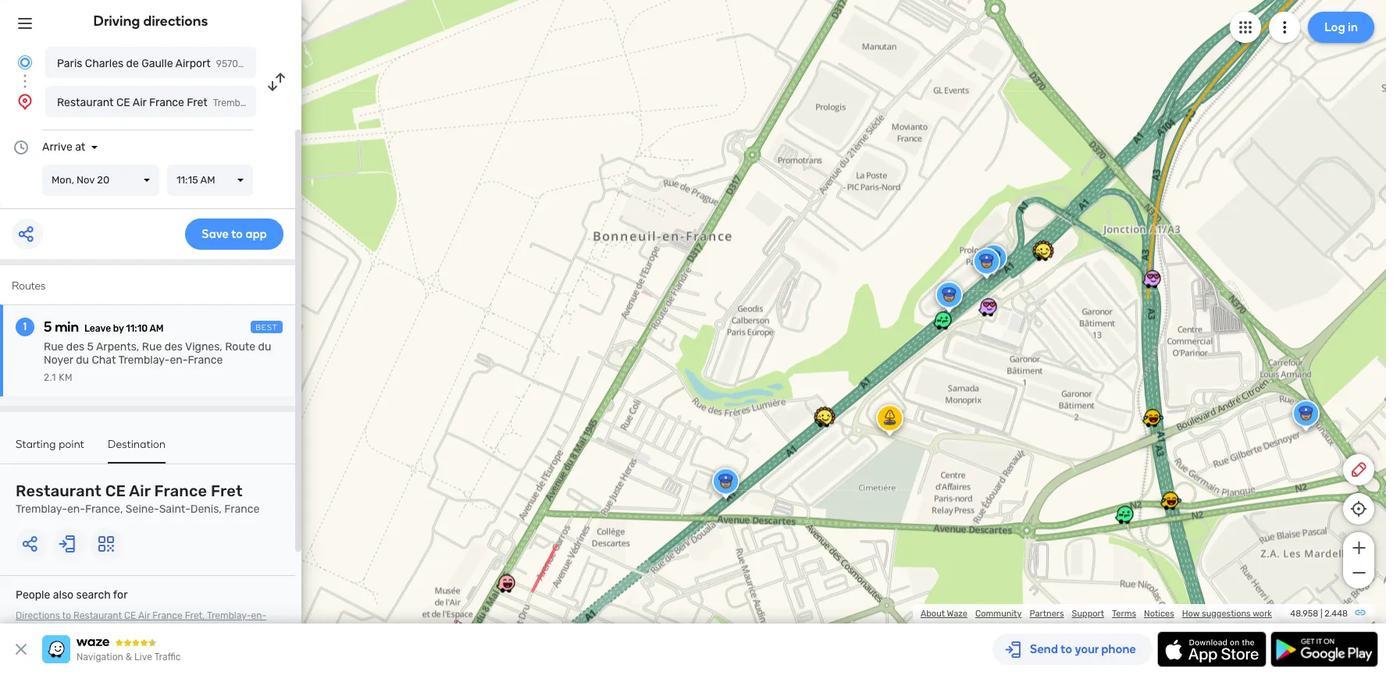 Task type: locate. For each thing, give the bounding box(es) containing it.
0 horizontal spatial du
[[76, 354, 89, 367]]

en- inside restaurant ce air france fret tremblay-en-france, seine-saint-denis, france
[[67, 503, 85, 516]]

arrive
[[42, 141, 72, 154]]

restaurant inside restaurant ce air france fret button
[[57, 96, 114, 109]]

0 horizontal spatial 5
[[44, 319, 52, 336]]

11:15 am
[[176, 174, 215, 186]]

also
[[53, 589, 74, 602]]

destination
[[108, 438, 166, 451]]

ce down for
[[124, 611, 136, 622]]

directions
[[143, 12, 208, 30]]

air
[[133, 96, 146, 109], [129, 482, 151, 501], [138, 611, 150, 622]]

air up seine-
[[129, 482, 151, 501]]

traffic
[[154, 652, 181, 663]]

1 horizontal spatial tremblay-
[[118, 354, 170, 367]]

2 rue from the left
[[142, 340, 162, 354]]

1 vertical spatial en-
[[67, 503, 85, 516]]

1 horizontal spatial en-
[[170, 354, 188, 367]]

tremblay-
[[118, 354, 170, 367], [16, 503, 67, 516], [207, 611, 251, 622]]

1 vertical spatial am
[[150, 323, 164, 334]]

am right "11:15"
[[200, 174, 215, 186]]

denis,
[[190, 503, 222, 516]]

des left the vignes,
[[164, 340, 183, 354]]

0 vertical spatial restaurant
[[57, 96, 114, 109]]

rue down "min"
[[44, 340, 64, 354]]

1 horizontal spatial rue
[[142, 340, 162, 354]]

2 vertical spatial ce
[[124, 611, 136, 622]]

about
[[921, 609, 945, 619]]

driving
[[93, 12, 140, 30]]

ce for restaurant ce air france fret
[[116, 96, 130, 109]]

2 vertical spatial air
[[138, 611, 150, 622]]

france down directions
[[16, 625, 46, 636]]

des down "min"
[[66, 340, 84, 354]]

restaurant ce air france fret tremblay-en-france, seine-saint-denis, france
[[16, 482, 259, 516]]

air inside directions to restaurant ce air france fret, tremblay-en- france
[[138, 611, 150, 622]]

ce up france,
[[105, 482, 126, 501]]

du left chat
[[76, 354, 89, 367]]

1 horizontal spatial am
[[200, 174, 215, 186]]

2 vertical spatial en-
[[251, 611, 266, 622]]

48.958
[[1290, 609, 1318, 619]]

2 vertical spatial restaurant
[[73, 611, 122, 622]]

restaurant
[[57, 96, 114, 109], [16, 482, 101, 501], [73, 611, 122, 622]]

0 horizontal spatial fret
[[187, 96, 208, 109]]

en- right arpents,
[[170, 354, 188, 367]]

arpents,
[[96, 340, 139, 354]]

air up live
[[138, 611, 150, 622]]

terms link
[[1112, 609, 1136, 619]]

de
[[126, 57, 139, 70]]

restaurant inside restaurant ce air france fret tremblay-en-france, seine-saint-denis, france
[[16, 482, 101, 501]]

min
[[55, 319, 79, 336]]

directions to restaurant ce air france fret, tremblay-en- france
[[16, 611, 266, 636]]

am inside 5 min leave by 11:10 am
[[150, 323, 164, 334]]

gaulle
[[141, 57, 173, 70]]

arrive at
[[42, 141, 85, 154]]

0 horizontal spatial am
[[150, 323, 164, 334]]

1 horizontal spatial des
[[164, 340, 183, 354]]

france
[[149, 96, 184, 109], [188, 354, 223, 367], [154, 482, 207, 501], [224, 503, 259, 516], [152, 611, 182, 622], [16, 625, 46, 636]]

2 horizontal spatial tremblay-
[[207, 611, 251, 622]]

directions to restaurant ce air france fret, tremblay-en- france link
[[16, 611, 266, 636]]

tremblay- down 11:10
[[118, 354, 170, 367]]

current location image
[[16, 53, 34, 72]]

0 horizontal spatial rue
[[44, 340, 64, 354]]

0 horizontal spatial des
[[66, 340, 84, 354]]

ce
[[116, 96, 130, 109], [105, 482, 126, 501], [124, 611, 136, 622]]

chat
[[92, 354, 116, 367]]

best
[[255, 323, 278, 333]]

people
[[16, 589, 50, 602]]

0 vertical spatial 5
[[44, 319, 52, 336]]

0 vertical spatial am
[[200, 174, 215, 186]]

seine-
[[126, 503, 159, 516]]

nov
[[77, 174, 95, 186]]

ce inside button
[[116, 96, 130, 109]]

restaurant down paris at the left top of the page
[[57, 96, 114, 109]]

france down the gaulle
[[149, 96, 184, 109]]

1 vertical spatial fret
[[211, 482, 243, 501]]

en- right fret,
[[251, 611, 266, 622]]

20
[[97, 174, 110, 186]]

&
[[126, 652, 132, 663]]

tremblay- right fret,
[[207, 611, 251, 622]]

1 vertical spatial 5
[[87, 340, 94, 354]]

mon, nov 20
[[52, 174, 110, 186]]

ce for restaurant ce air france fret tremblay-en-france, seine-saint-denis, france
[[105, 482, 126, 501]]

air down paris charles de gaulle airport
[[133, 96, 146, 109]]

0 vertical spatial air
[[133, 96, 146, 109]]

x image
[[12, 640, 30, 659]]

paris charles de gaulle airport
[[57, 57, 211, 70]]

2 des from the left
[[164, 340, 183, 354]]

how
[[1182, 609, 1200, 619]]

5
[[44, 319, 52, 336], [87, 340, 94, 354]]

fret up denis,
[[211, 482, 243, 501]]

noyer
[[44, 354, 73, 367]]

11:15
[[176, 174, 198, 186]]

1 horizontal spatial fret
[[211, 482, 243, 501]]

starting
[[16, 438, 56, 451]]

5 left "min"
[[44, 319, 52, 336]]

1 vertical spatial air
[[129, 482, 151, 501]]

how suggestions work link
[[1182, 609, 1272, 619]]

2.448
[[1325, 609, 1348, 619]]

ce inside restaurant ce air france fret tremblay-en-france, seine-saint-denis, france
[[105, 482, 126, 501]]

france right denis,
[[224, 503, 259, 516]]

du
[[258, 340, 271, 354], [76, 354, 89, 367]]

clock image
[[12, 138, 30, 157]]

paris
[[57, 57, 82, 70]]

1 vertical spatial tremblay-
[[16, 503, 67, 516]]

france left route
[[188, 354, 223, 367]]

1 vertical spatial ce
[[105, 482, 126, 501]]

du down best
[[258, 340, 271, 354]]

2.1
[[44, 372, 56, 383]]

fret
[[187, 96, 208, 109], [211, 482, 243, 501]]

restaurant ce air france fret
[[57, 96, 208, 109]]

en- down starting point button
[[67, 503, 85, 516]]

rue down 11:10
[[142, 340, 162, 354]]

partners
[[1030, 609, 1064, 619]]

0 horizontal spatial en-
[[67, 503, 85, 516]]

ce down the de
[[116, 96, 130, 109]]

am
[[200, 174, 215, 186], [150, 323, 164, 334]]

navigation & live traffic
[[77, 652, 181, 663]]

paris charles de gaulle airport button
[[45, 47, 256, 78]]

search
[[76, 589, 111, 602]]

0 vertical spatial ce
[[116, 96, 130, 109]]

1 vertical spatial restaurant
[[16, 482, 101, 501]]

france inside rue des 5 arpents, rue des vignes, route du noyer du chat tremblay-en-france 2.1 km
[[188, 354, 223, 367]]

0 vertical spatial fret
[[187, 96, 208, 109]]

11:10
[[126, 323, 148, 334]]

5 inside rue des 5 arpents, rue des vignes, route du noyer du chat tremblay-en-france 2.1 km
[[87, 340, 94, 354]]

fret down the airport at the left of page
[[187, 96, 208, 109]]

community
[[975, 609, 1022, 619]]

0 horizontal spatial tremblay-
[[16, 503, 67, 516]]

1 horizontal spatial 5
[[87, 340, 94, 354]]

en-
[[170, 354, 188, 367], [67, 503, 85, 516], [251, 611, 266, 622]]

fret inside restaurant ce air france fret tremblay-en-france, seine-saint-denis, france
[[211, 482, 243, 501]]

to
[[62, 611, 71, 622]]

air inside restaurant ce air france fret button
[[133, 96, 146, 109]]

air inside restaurant ce air france fret tremblay-en-france, seine-saint-denis, france
[[129, 482, 151, 501]]

des
[[66, 340, 84, 354], [164, 340, 183, 354]]

2 horizontal spatial en-
[[251, 611, 266, 622]]

fret inside button
[[187, 96, 208, 109]]

tremblay- down starting point button
[[16, 503, 67, 516]]

restaurant for restaurant ce air france fret
[[57, 96, 114, 109]]

5 down leave
[[87, 340, 94, 354]]

0 vertical spatial tremblay-
[[118, 354, 170, 367]]

am right 11:10
[[150, 323, 164, 334]]

restaurant down starting point button
[[16, 482, 101, 501]]

restaurant down search
[[73, 611, 122, 622]]

0 vertical spatial en-
[[170, 354, 188, 367]]

air for restaurant ce air france fret tremblay-en-france, seine-saint-denis, france
[[129, 482, 151, 501]]

2 vertical spatial tremblay-
[[207, 611, 251, 622]]

at
[[75, 141, 85, 154]]

fret for restaurant ce air france fret
[[187, 96, 208, 109]]

ce inside directions to restaurant ce air france fret, tremblay-en- france
[[124, 611, 136, 622]]

rue
[[44, 340, 64, 354], [142, 340, 162, 354]]

1 horizontal spatial du
[[258, 340, 271, 354]]

1 rue from the left
[[44, 340, 64, 354]]

air for restaurant ce air france fret
[[133, 96, 146, 109]]

restaurant ce air france fret button
[[45, 86, 256, 117]]



Task type: vqa. For each thing, say whether or not it's contained in the screenshot.
Tremblay- to the middle
yes



Task type: describe. For each thing, give the bounding box(es) containing it.
|
[[1321, 609, 1323, 619]]

11:15 am list box
[[167, 165, 253, 196]]

am inside list box
[[200, 174, 215, 186]]

5 min leave by 11:10 am
[[44, 319, 164, 336]]

support link
[[1072, 609, 1104, 619]]

france left fret,
[[152, 611, 182, 622]]

support
[[1072, 609, 1104, 619]]

tremblay- inside rue des 5 arpents, rue des vignes, route du noyer du chat tremblay-en-france 2.1 km
[[118, 354, 170, 367]]

terms
[[1112, 609, 1136, 619]]

work
[[1253, 609, 1272, 619]]

tremblay- inside directions to restaurant ce air france fret, tremblay-en- france
[[207, 611, 251, 622]]

restaurant for restaurant ce air france fret tremblay-en-france, seine-saint-denis, france
[[16, 482, 101, 501]]

fret for restaurant ce air france fret tremblay-en-france, seine-saint-denis, france
[[211, 482, 243, 501]]

1
[[23, 320, 27, 333]]

pencil image
[[1349, 461, 1368, 479]]

destination button
[[108, 438, 166, 464]]

zoom out image
[[1349, 564, 1369, 583]]

tremblay- inside restaurant ce air france fret tremblay-en-france, seine-saint-denis, france
[[16, 503, 67, 516]]

france,
[[85, 503, 123, 516]]

point
[[59, 438, 84, 451]]

by
[[113, 323, 124, 334]]

restaurant inside directions to restaurant ce air france fret, tremblay-en- france
[[73, 611, 122, 622]]

live
[[134, 652, 152, 663]]

vignes,
[[185, 340, 222, 354]]

en- inside directions to restaurant ce air france fret, tremblay-en- france
[[251, 611, 266, 622]]

waze
[[947, 609, 967, 619]]

rue des 5 arpents, rue des vignes, route du noyer du chat tremblay-en-france 2.1 km
[[44, 340, 271, 383]]

charles
[[85, 57, 124, 70]]

48.958 | 2.448
[[1290, 609, 1348, 619]]

about waze link
[[921, 609, 967, 619]]

mon, nov 20 list box
[[42, 165, 159, 196]]

partners link
[[1030, 609, 1064, 619]]

starting point
[[16, 438, 84, 451]]

notices link
[[1144, 609, 1174, 619]]

starting point button
[[16, 438, 84, 462]]

community link
[[975, 609, 1022, 619]]

zoom in image
[[1349, 539, 1369, 558]]

people also search for
[[16, 589, 128, 602]]

driving directions
[[93, 12, 208, 30]]

notices
[[1144, 609, 1174, 619]]

mon,
[[52, 174, 74, 186]]

airport
[[175, 57, 211, 70]]

en- inside rue des 5 arpents, rue des vignes, route du noyer du chat tremblay-en-france 2.1 km
[[170, 354, 188, 367]]

link image
[[1354, 607, 1367, 619]]

suggestions
[[1202, 609, 1251, 619]]

directions
[[16, 611, 60, 622]]

for
[[113, 589, 128, 602]]

km
[[59, 372, 73, 383]]

france inside button
[[149, 96, 184, 109]]

1 des from the left
[[66, 340, 84, 354]]

navigation
[[77, 652, 123, 663]]

route
[[225, 340, 255, 354]]

routes
[[12, 280, 46, 293]]

fret,
[[185, 611, 205, 622]]

about waze community partners support terms notices how suggestions work
[[921, 609, 1272, 619]]

saint-
[[159, 503, 190, 516]]

leave
[[84, 323, 111, 334]]

location image
[[16, 92, 34, 111]]

france up saint-
[[154, 482, 207, 501]]



